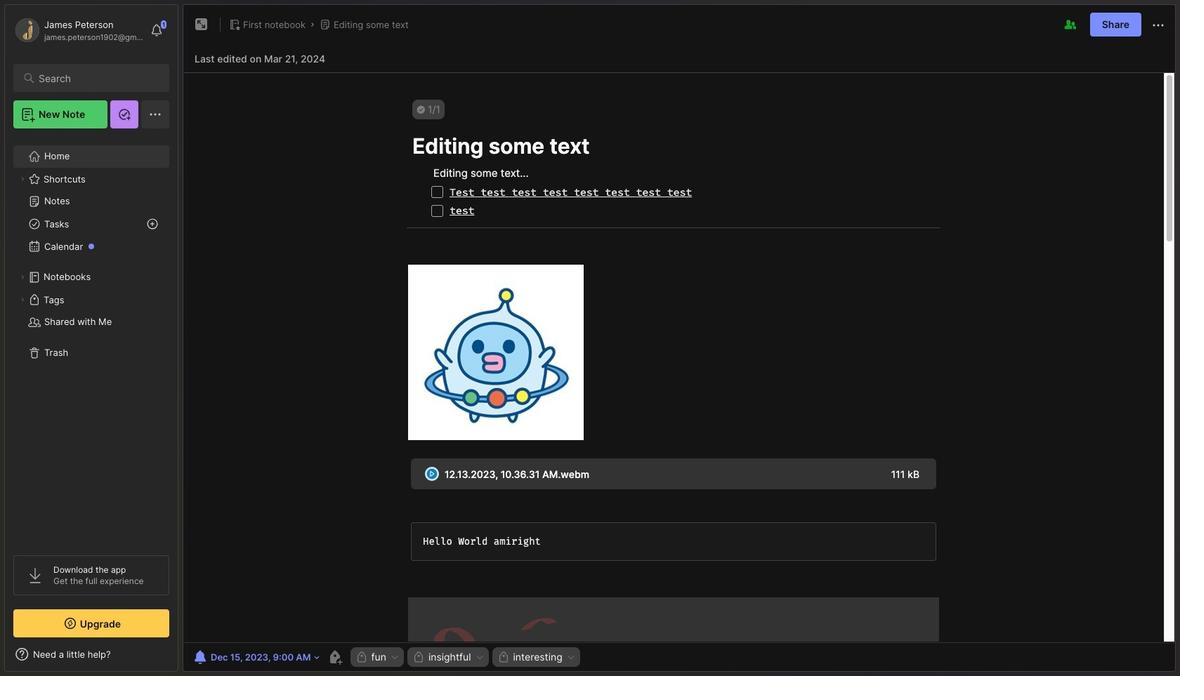 Task type: describe. For each thing, give the bounding box(es) containing it.
WHAT'S NEW field
[[5, 643, 178, 666]]

Add tag field
[[584, 651, 690, 664]]

Search text field
[[39, 72, 157, 85]]

expand tags image
[[18, 296, 27, 304]]

Edit reminder field
[[190, 648, 321, 667]]

click to collapse image
[[177, 650, 188, 667]]

none search field inside main element
[[39, 70, 157, 86]]

More actions field
[[1150, 16, 1167, 34]]

interesting Tag actions field
[[563, 653, 576, 662]]



Task type: vqa. For each thing, say whether or not it's contained in the screenshot.
Expand note "image"
yes



Task type: locate. For each thing, give the bounding box(es) containing it.
add tag image
[[326, 649, 343, 666]]

tree
[[5, 137, 178, 543]]

expand note image
[[193, 16, 210, 33]]

None search field
[[39, 70, 157, 86]]

Note Editor text field
[[183, 72, 1175, 643]]

tree inside main element
[[5, 137, 178, 543]]

expand notebooks image
[[18, 273, 27, 282]]

main element
[[0, 0, 183, 676]]

fun Tag actions field
[[386, 653, 400, 662]]

note window element
[[183, 4, 1176, 676]]

insightful Tag actions field
[[471, 653, 484, 662]]

more actions image
[[1150, 17, 1167, 34]]

Account field
[[13, 16, 143, 44]]



